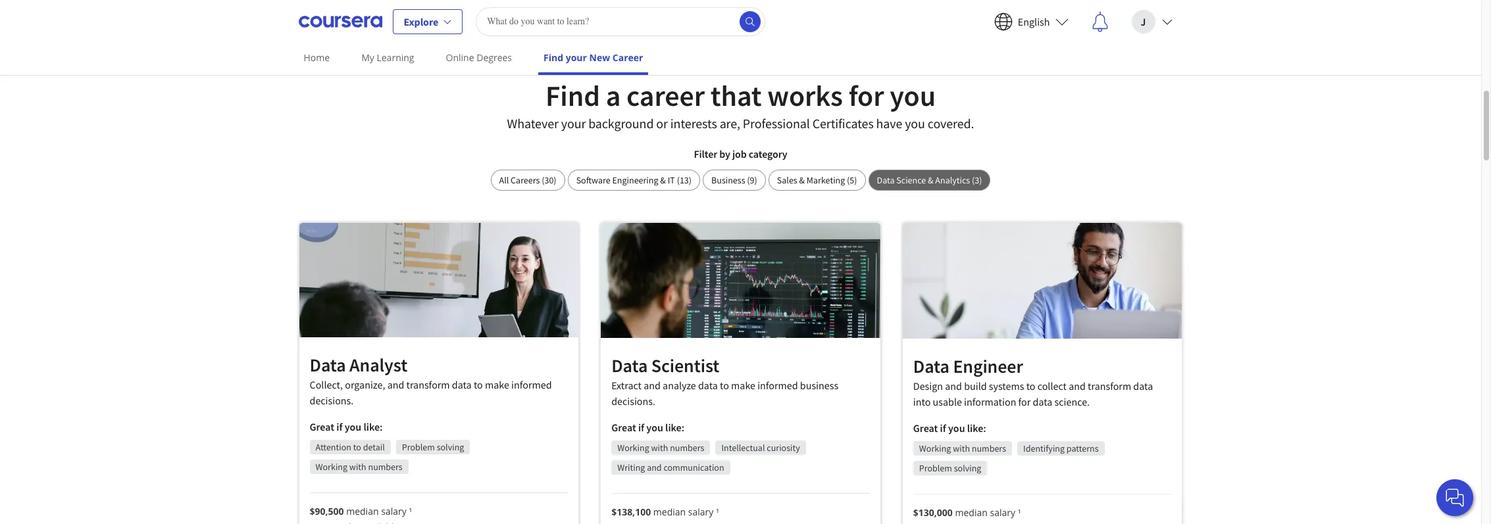 Task type: locate. For each thing, give the bounding box(es) containing it.
numbers down detail
[[368, 461, 403, 473]]

category
[[749, 147, 787, 161]]

sales
[[777, 174, 797, 186]]

0 horizontal spatial like:
[[364, 421, 383, 434]]

& left it
[[660, 174, 666, 186]]

1 horizontal spatial for
[[1018, 396, 1031, 409]]

2 horizontal spatial &
[[928, 174, 934, 186]]

problem up $130,000
[[919, 463, 952, 475]]

$138,100
[[611, 506, 651, 518]]

working up writing
[[617, 442, 649, 454]]

like: up writing and communication
[[665, 421, 684, 434]]

certificates
[[812, 115, 874, 132]]

1 horizontal spatial median
[[653, 506, 686, 518]]

make
[[485, 378, 509, 392], [731, 379, 755, 392]]

detail
[[363, 442, 385, 453]]

decisions.
[[310, 394, 354, 407], [611, 395, 655, 408]]

data inside button
[[877, 174, 895, 186]]

¹
[[409, 505, 412, 518], [716, 506, 719, 518], [1018, 507, 1021, 519]]

if up writing
[[638, 421, 644, 434]]

1 horizontal spatial transform
[[1088, 380, 1131, 393]]

2 horizontal spatial working
[[919, 443, 951, 455]]

numbers down the information
[[972, 443, 1006, 455]]

working with numbers
[[617, 442, 704, 454], [919, 443, 1006, 455], [316, 461, 403, 473]]

find inside find a career that works for you whatever your background or interests are, professional certificates have you covered.
[[546, 78, 600, 114]]

2 horizontal spatial great if you like:
[[913, 422, 986, 435]]

with down usable
[[953, 443, 970, 455]]

you for data scientist
[[646, 421, 663, 434]]

decisions. down extract
[[611, 395, 655, 408]]

great
[[310, 421, 334, 434], [611, 421, 636, 434], [913, 422, 938, 435]]

transform down analyst
[[406, 378, 450, 392]]

working with numbers for engineer
[[919, 443, 1006, 455]]

if for engineer
[[940, 422, 946, 435]]

find left new
[[544, 51, 563, 64]]

0 horizontal spatial if
[[336, 421, 343, 434]]

english
[[1018, 15, 1050, 28]]

great up the attention
[[310, 421, 334, 434]]

2 horizontal spatial great
[[913, 422, 938, 435]]

& right science
[[928, 174, 934, 186]]

software engineering & it (13)
[[576, 174, 692, 186]]

1 horizontal spatial working with numbers
[[617, 442, 704, 454]]

like: down the information
[[967, 422, 986, 435]]

1 horizontal spatial working
[[617, 442, 649, 454]]

¹ for data engineer
[[1018, 507, 1021, 519]]

All Careers (30) button
[[491, 170, 565, 191]]

0 horizontal spatial great
[[310, 421, 334, 434]]

solving
[[437, 442, 464, 453], [954, 463, 981, 475]]

my learning link
[[356, 43, 420, 72]]

working for scientist
[[617, 442, 649, 454]]

and right writing
[[647, 462, 662, 474]]

problem solving right detail
[[402, 442, 464, 453]]

What do you want to learn? text field
[[476, 7, 765, 36]]

1 & from the left
[[660, 174, 666, 186]]

data up design on the bottom right
[[913, 355, 950, 378]]

1 vertical spatial find
[[546, 78, 600, 114]]

working with numbers down attention to detail
[[316, 461, 403, 473]]

1 decisions. from the left
[[310, 394, 354, 407]]

data up the collect,
[[310, 353, 346, 377]]

0 horizontal spatial problem
[[402, 442, 435, 453]]

$130,000
[[913, 507, 953, 519]]

working with numbers down usable
[[919, 443, 1006, 455]]

1 horizontal spatial if
[[638, 421, 644, 434]]

for
[[849, 78, 884, 114], [1018, 396, 1031, 409]]

data left science
[[877, 174, 895, 186]]

numbers
[[670, 442, 704, 454], [972, 443, 1006, 455], [368, 461, 403, 473]]

great up writing
[[611, 421, 636, 434]]

background
[[588, 115, 654, 132]]

2 horizontal spatial ¹
[[1018, 507, 1021, 519]]

1 vertical spatial problem solving
[[919, 463, 981, 475]]

2 horizontal spatial working with numbers
[[919, 443, 1006, 455]]

decisions. for scientist
[[611, 395, 655, 408]]

0 horizontal spatial make
[[485, 378, 509, 392]]

working down usable
[[919, 443, 951, 455]]

numbers up the communication
[[670, 442, 704, 454]]

your inside find a career that works for you whatever your background or interests are, professional certificates have you covered.
[[561, 115, 586, 132]]

writing
[[617, 462, 645, 474]]

1 horizontal spatial great
[[611, 421, 636, 434]]

you for data analyst
[[345, 421, 361, 434]]

with up writing and communication
[[651, 442, 668, 454]]

1 vertical spatial your
[[561, 115, 586, 132]]

to inside the data scientist extract and analyze data to make informed business decisions.
[[720, 379, 729, 392]]

you up writing and communication
[[646, 421, 663, 434]]

explore
[[404, 15, 438, 28]]

find left a
[[546, 78, 600, 114]]

and right extract
[[644, 379, 661, 392]]

1 informed from the left
[[511, 378, 552, 392]]

$90,500
[[310, 505, 344, 518]]

1 horizontal spatial &
[[799, 174, 805, 186]]

home link
[[298, 43, 335, 72]]

organize,
[[345, 378, 385, 392]]

& right the sales
[[799, 174, 805, 186]]

median for data scientist
[[653, 506, 686, 518]]

extract
[[611, 379, 642, 392]]

data
[[452, 378, 472, 392], [698, 379, 718, 392], [1133, 380, 1153, 393], [1033, 396, 1053, 409]]

great if you like: up writing
[[611, 421, 684, 434]]

into
[[913, 396, 931, 409]]

0 horizontal spatial for
[[849, 78, 884, 114]]

my learning
[[361, 51, 414, 64]]

like:
[[364, 421, 383, 434], [665, 421, 684, 434], [967, 422, 986, 435]]

median right $90,500
[[346, 505, 379, 518]]

1 horizontal spatial informed
[[758, 379, 798, 392]]

if up the attention
[[336, 421, 343, 434]]

2 horizontal spatial if
[[940, 422, 946, 435]]

0 horizontal spatial solving
[[437, 442, 464, 453]]

0 horizontal spatial &
[[660, 174, 666, 186]]

works
[[768, 78, 843, 114]]

to
[[474, 378, 483, 392], [720, 379, 729, 392], [1026, 380, 1035, 393], [353, 442, 361, 453]]

transform
[[406, 378, 450, 392], [1088, 380, 1131, 393]]

1 vertical spatial solving
[[954, 463, 981, 475]]

&
[[660, 174, 666, 186], [799, 174, 805, 186], [928, 174, 934, 186]]

0 horizontal spatial transform
[[406, 378, 450, 392]]

data engineer role image
[[903, 223, 1182, 339]]

option group
[[491, 170, 991, 191]]

1 horizontal spatial solving
[[954, 463, 981, 475]]

if down usable
[[940, 422, 946, 435]]

you down usable
[[948, 422, 965, 435]]

great if you like: up attention to detail
[[310, 421, 383, 434]]

2 horizontal spatial like:
[[967, 422, 986, 435]]

attention
[[316, 442, 351, 453]]

1 horizontal spatial with
[[651, 442, 668, 454]]

1 horizontal spatial like:
[[665, 421, 684, 434]]

business
[[711, 174, 745, 186]]

with down attention to detail
[[349, 461, 366, 473]]

(30)
[[542, 174, 556, 186]]

3 & from the left
[[928, 174, 934, 186]]

0 vertical spatial for
[[849, 78, 884, 114]]

median
[[346, 505, 379, 518], [653, 506, 686, 518], [955, 507, 988, 519]]

data inside data analyst collect, organize, and transform data to make informed decisions.
[[310, 353, 346, 377]]

1 horizontal spatial make
[[731, 379, 755, 392]]

find for a
[[546, 78, 600, 114]]

all careers (30)
[[499, 174, 556, 186]]

to inside the data engineer design and build systems to collect and transform data into usable information for data science.
[[1026, 380, 1035, 393]]

1 horizontal spatial salary
[[688, 506, 714, 518]]

transform inside data analyst collect, organize, and transform data to make informed decisions.
[[406, 378, 450, 392]]

0 horizontal spatial decisions.
[[310, 394, 354, 407]]

and
[[387, 378, 404, 392], [644, 379, 661, 392], [945, 380, 962, 393], [1069, 380, 1086, 393], [647, 462, 662, 474]]

engineer
[[953, 355, 1023, 378]]

1 horizontal spatial problem solving
[[919, 463, 981, 475]]

1 make from the left
[[485, 378, 509, 392]]

you up attention to detail
[[345, 421, 361, 434]]

and up the science.
[[1069, 380, 1086, 393]]

& for software engineering & it (13)
[[660, 174, 666, 186]]

0 vertical spatial problem
[[402, 442, 435, 453]]

make inside the data scientist extract and analyze data to make informed business decisions.
[[731, 379, 755, 392]]

like: for engineer
[[967, 422, 986, 435]]

like: up detail
[[364, 421, 383, 434]]

informed
[[511, 378, 552, 392], [758, 379, 798, 392]]

if for analyst
[[336, 421, 343, 434]]

working down the attention
[[316, 461, 347, 473]]

1 horizontal spatial decisions.
[[611, 395, 655, 408]]

2 informed from the left
[[758, 379, 798, 392]]

and down analyst
[[387, 378, 404, 392]]

with for engineer
[[953, 443, 970, 455]]

informed inside data analyst collect, organize, and transform data to make informed decisions.
[[511, 378, 552, 392]]

numbers for engineer
[[972, 443, 1006, 455]]

engineering
[[612, 174, 658, 186]]

working with numbers up writing and communication
[[617, 442, 704, 454]]

for up have
[[849, 78, 884, 114]]

if for scientist
[[638, 421, 644, 434]]

decisions. down the collect,
[[310, 394, 354, 407]]

problem right detail
[[402, 442, 435, 453]]

salary for data scientist
[[688, 506, 714, 518]]

j button
[[1121, 0, 1183, 42]]

data analyst image
[[299, 223, 579, 338]]

None search field
[[476, 7, 765, 36]]

find a career that works for you whatever your background or interests are, professional certificates have you covered.
[[507, 78, 974, 132]]

transform up the science.
[[1088, 380, 1131, 393]]

transform inside the data engineer design and build systems to collect and transform data into usable information for data science.
[[1088, 380, 1131, 393]]

data engineer design and build systems to collect and transform data into usable information for data science.
[[913, 355, 1153, 409]]

informed inside the data scientist extract and analyze data to make informed business decisions.
[[758, 379, 798, 392]]

1 vertical spatial problem
[[919, 463, 952, 475]]

1 vertical spatial for
[[1018, 396, 1031, 409]]

that
[[711, 78, 762, 114]]

1 horizontal spatial numbers
[[670, 442, 704, 454]]

0 horizontal spatial problem solving
[[402, 442, 464, 453]]

0 horizontal spatial informed
[[511, 378, 552, 392]]

great if you like: for analyst
[[310, 421, 383, 434]]

great if you like: for scientist
[[611, 421, 684, 434]]

filter
[[694, 147, 717, 161]]

data inside the data scientist extract and analyze data to make informed business decisions.
[[611, 354, 648, 377]]

data inside the data engineer design and build systems to collect and transform data into usable information for data science.
[[913, 355, 950, 378]]

median right the $138,100
[[653, 506, 686, 518]]

like: for scientist
[[665, 421, 684, 434]]

to inside data analyst collect, organize, and transform data to make informed decisions.
[[474, 378, 483, 392]]

you right have
[[905, 115, 925, 132]]

or
[[656, 115, 668, 132]]

data up extract
[[611, 354, 648, 377]]

salary for data engineer
[[990, 507, 1015, 519]]

working
[[617, 442, 649, 454], [919, 443, 951, 455], [316, 461, 347, 473]]

communication
[[664, 462, 724, 474]]

problem
[[402, 442, 435, 453], [919, 463, 952, 475]]

1 horizontal spatial ¹
[[716, 506, 719, 518]]

2 horizontal spatial numbers
[[972, 443, 1006, 455]]

salary
[[381, 505, 407, 518], [688, 506, 714, 518], [990, 507, 1015, 519]]

2 horizontal spatial with
[[953, 443, 970, 455]]

whatever
[[507, 115, 559, 132]]

you up have
[[890, 78, 936, 114]]

marketing
[[807, 174, 845, 186]]

2 decisions. from the left
[[611, 395, 655, 408]]

decisions. inside data analyst collect, organize, and transform data to make informed decisions.
[[310, 394, 354, 407]]

find
[[544, 51, 563, 64], [546, 78, 600, 114]]

your left new
[[566, 51, 587, 64]]

0 horizontal spatial great if you like:
[[310, 421, 383, 434]]

(9)
[[747, 174, 757, 186]]

find for your
[[544, 51, 563, 64]]

2 horizontal spatial salary
[[990, 507, 1015, 519]]

by
[[719, 147, 730, 161]]

numbers for scientist
[[670, 442, 704, 454]]

great for data engineer
[[913, 422, 938, 435]]

2 horizontal spatial median
[[955, 507, 988, 519]]

0 vertical spatial your
[[566, 51, 587, 64]]

2 make from the left
[[731, 379, 755, 392]]

0 vertical spatial find
[[544, 51, 563, 64]]

for down systems
[[1018, 396, 1031, 409]]

patterns
[[1067, 443, 1099, 455]]

attention to detail
[[316, 442, 385, 453]]

data science & analytics (3)
[[877, 174, 982, 186]]

median right $130,000
[[955, 507, 988, 519]]

chat with us image
[[1444, 488, 1466, 509]]

great if you like: down usable
[[913, 422, 986, 435]]

problem solving up $130,000 median salary ¹ on the right bottom of the page
[[919, 463, 981, 475]]

your right whatever
[[561, 115, 586, 132]]

1 horizontal spatial great if you like:
[[611, 421, 684, 434]]

working for engineer
[[919, 443, 951, 455]]

decisions. inside the data scientist extract and analyze data to make informed business decisions.
[[611, 395, 655, 408]]

great down into
[[913, 422, 938, 435]]

find your new career
[[544, 51, 643, 64]]



Task type: vqa. For each thing, say whether or not it's contained in the screenshot.
ALL CAREERS (30)
yes



Task type: describe. For each thing, give the bounding box(es) containing it.
analyst
[[349, 353, 407, 377]]

business
[[800, 379, 838, 392]]

identifying
[[1023, 443, 1065, 455]]

data inside data analyst collect, organize, and transform data to make informed decisions.
[[452, 378, 472, 392]]

interests
[[670, 115, 717, 132]]

you for data engineer
[[948, 422, 965, 435]]

and inside data analyst collect, organize, and transform data to make informed decisions.
[[387, 378, 404, 392]]

0 horizontal spatial numbers
[[368, 461, 403, 473]]

and up usable
[[945, 380, 962, 393]]

great for data analyst
[[310, 421, 334, 434]]

find your new career link
[[538, 43, 648, 75]]

0 horizontal spatial median
[[346, 505, 379, 518]]

analytics
[[935, 174, 970, 186]]

it
[[668, 174, 675, 186]]

$138,100 median salary ¹
[[611, 506, 719, 518]]

coursera image
[[298, 11, 382, 32]]

professional
[[743, 115, 810, 132]]

1 horizontal spatial problem
[[919, 463, 952, 475]]

(5)
[[847, 174, 857, 186]]

curiosity
[[767, 442, 800, 454]]

data scientist image
[[601, 223, 880, 338]]

median for data engineer
[[955, 507, 988, 519]]

careers
[[511, 174, 540, 186]]

covered.
[[928, 115, 974, 132]]

degrees
[[477, 51, 512, 64]]

decisions. for analyst
[[310, 394, 354, 407]]

filter by job category
[[694, 147, 787, 161]]

intellectual
[[722, 442, 765, 454]]

information
[[964, 396, 1016, 409]]

0 horizontal spatial working with numbers
[[316, 461, 403, 473]]

explore button
[[393, 9, 463, 34]]

0 vertical spatial solving
[[437, 442, 464, 453]]

a
[[606, 78, 621, 114]]

make inside data analyst collect, organize, and transform data to make informed decisions.
[[485, 378, 509, 392]]

data for analyst
[[310, 353, 346, 377]]

$90,500 median salary ¹
[[310, 505, 412, 518]]

all
[[499, 174, 509, 186]]

career
[[627, 78, 705, 114]]

online
[[446, 51, 474, 64]]

working with numbers for scientist
[[617, 442, 704, 454]]

online degrees
[[446, 51, 512, 64]]

2 & from the left
[[799, 174, 805, 186]]

science
[[896, 174, 926, 186]]

for inside find a career that works for you whatever your background or interests are, professional certificates have you covered.
[[849, 78, 884, 114]]

0 horizontal spatial with
[[349, 461, 366, 473]]

systems
[[989, 380, 1024, 393]]

with for scientist
[[651, 442, 668, 454]]

business (9)
[[711, 174, 757, 186]]

great if you like: for engineer
[[913, 422, 986, 435]]

career
[[613, 51, 643, 64]]

Data Science & Analytics (3) button
[[868, 170, 991, 191]]

writing and communication
[[617, 462, 724, 474]]

sales & marketing (5)
[[777, 174, 857, 186]]

$130,000 median salary ¹
[[913, 507, 1021, 519]]

analyze
[[663, 379, 696, 392]]

intellectual curiosity
[[722, 442, 800, 454]]

data scientist extract and analyze data to make informed business decisions.
[[611, 354, 838, 408]]

have
[[876, 115, 902, 132]]

great for data scientist
[[611, 421, 636, 434]]

design
[[913, 380, 943, 393]]

0 vertical spatial problem solving
[[402, 442, 464, 453]]

data for scientist
[[611, 354, 648, 377]]

(3)
[[972, 174, 982, 186]]

0 horizontal spatial salary
[[381, 505, 407, 518]]

& for data science & analytics (3)
[[928, 174, 934, 186]]

science.
[[1055, 396, 1090, 409]]

job
[[732, 147, 747, 161]]

usable
[[933, 396, 962, 409]]

learning
[[377, 51, 414, 64]]

new
[[589, 51, 610, 64]]

for inside the data engineer design and build systems to collect and transform data into usable information for data science.
[[1018, 396, 1031, 409]]

(13)
[[677, 174, 692, 186]]

and inside the data scientist extract and analyze data to make informed business decisions.
[[644, 379, 661, 392]]

option group containing all careers (30)
[[491, 170, 991, 191]]

my
[[361, 51, 374, 64]]

j
[[1141, 15, 1146, 28]]

identifying patterns
[[1023, 443, 1099, 455]]

0 horizontal spatial working
[[316, 461, 347, 473]]

build
[[964, 380, 987, 393]]

software
[[576, 174, 610, 186]]

0 horizontal spatial ¹
[[409, 505, 412, 518]]

like: for analyst
[[364, 421, 383, 434]]

collect,
[[310, 378, 343, 392]]

scientist
[[651, 354, 719, 377]]

¹ for data scientist
[[716, 506, 719, 518]]

collect
[[1038, 380, 1067, 393]]

english button
[[984, 0, 1079, 42]]

online degrees link
[[441, 43, 517, 72]]

data inside the data scientist extract and analyze data to make informed business decisions.
[[698, 379, 718, 392]]

data analyst collect, organize, and transform data to make informed decisions.
[[310, 353, 552, 407]]

Sales & Marketing (5) button
[[768, 170, 866, 191]]

Business (9) button
[[703, 170, 766, 191]]

data for engineer
[[913, 355, 950, 378]]

Software Engineering & IT (13) button
[[568, 170, 700, 191]]

data for science
[[877, 174, 895, 186]]

are,
[[720, 115, 740, 132]]

home
[[304, 51, 330, 64]]



